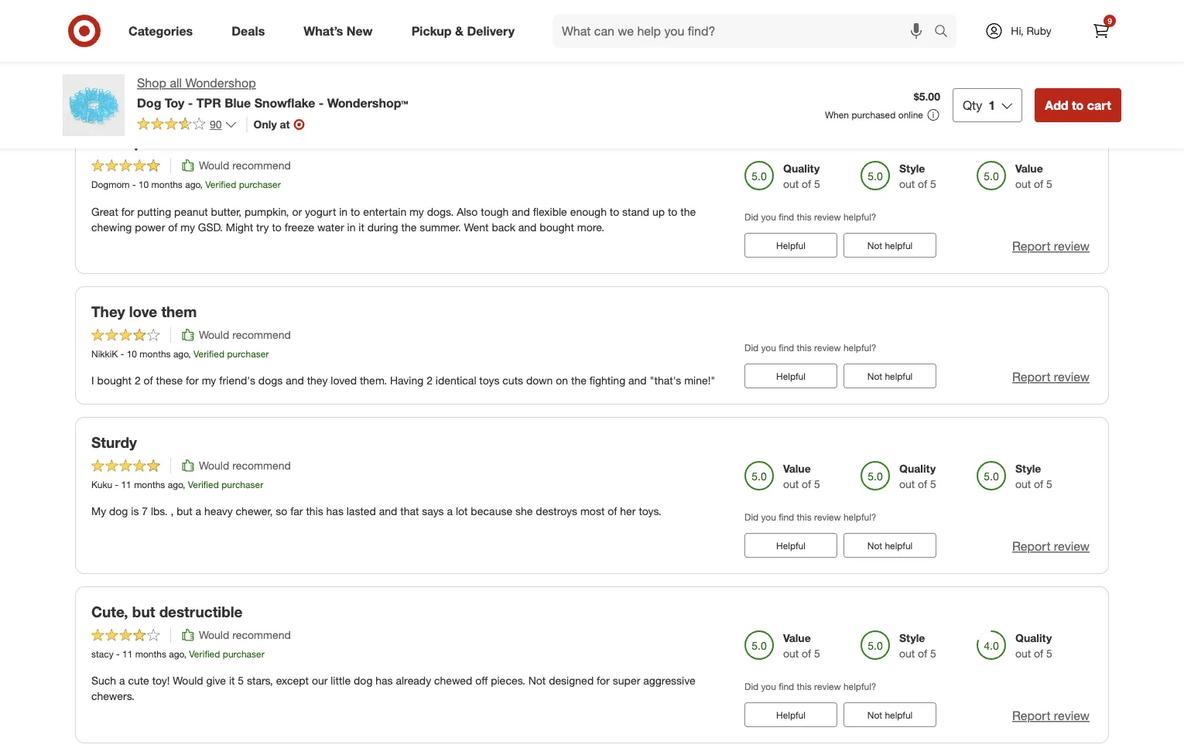 Task type: locate. For each thing, give the bounding box(es) containing it.
to right add
[[1072, 98, 1084, 113]]

0 vertical spatial value out of 5
[[1015, 162, 1053, 191]]

the right 'up'
[[681, 205, 696, 218]]

4 recommend from the top
[[232, 629, 291, 642]]

1 horizontal spatial has
[[376, 674, 393, 688]]

0 vertical spatial quality
[[783, 162, 820, 176]]

so
[[190, 36, 202, 49], [276, 505, 287, 519]]

kuku
[[91, 479, 112, 491]]

ago for cute, but destructible
[[169, 649, 184, 660]]

1 report from the top
[[1012, 239, 1051, 254]]

11 right the kuku
[[121, 479, 131, 491]]

report review button
[[1012, 238, 1090, 256], [1012, 369, 1090, 387], [1012, 538, 1090, 556], [1012, 708, 1090, 725]]

1 horizontal spatial 2
[[427, 374, 433, 388]]

bought down nikkik
[[97, 374, 132, 388]]

months up 7
[[134, 479, 165, 491]]

11 for cute, but destructible
[[122, 649, 133, 660]]

4 find from the top
[[779, 681, 794, 693]]

search
[[927, 25, 964, 40]]

would recommend for they love them
[[199, 329, 291, 342]]

but
[[177, 505, 193, 519], [132, 603, 155, 621]]

1 horizontal spatial a
[[196, 505, 201, 519]]

out of 5 up the 'search'
[[899, 8, 936, 22]]

5
[[814, 8, 820, 22], [930, 8, 936, 22], [814, 178, 820, 191], [930, 178, 936, 191], [1047, 178, 1053, 191], [814, 478, 820, 491], [930, 478, 936, 491], [1047, 478, 1053, 491], [814, 647, 820, 661], [930, 647, 936, 661], [1047, 647, 1053, 661], [238, 674, 244, 688]]

- right the kuku
[[115, 479, 119, 491]]

4 report review from the top
[[1012, 709, 1090, 724]]

helpful
[[776, 240, 806, 252], [776, 371, 806, 382], [776, 540, 806, 552], [776, 710, 806, 721]]

bought left two.
[[211, 36, 245, 49]]

2 recommend from the top
[[232, 329, 291, 342]]

and right dogs
[[286, 374, 304, 388]]

2 helpful button from the top
[[745, 364, 837, 389]]

3 helpful? from the top
[[844, 512, 877, 524]]

helpful for great product
[[776, 240, 806, 252]]

0 horizontal spatial pieces.
[[491, 674, 525, 688]]

months for cute, but destructible
[[135, 649, 166, 660]]

would recommend down only
[[199, 159, 291, 173]]

great inside great for putting peanut butter, pumpkin, or yogurt in to entertain my dogs. also tough and flexible enough to stand up to the chewing power of my gsd. might try to freeze water in it during the summer. went back and bought more.
[[91, 205, 118, 218]]

0 horizontal spatial it
[[229, 674, 235, 688]]

would down destructible
[[199, 629, 229, 642]]

so right adorable, on the left top of page
[[190, 36, 202, 49]]

0 horizontal spatial the
[[401, 220, 417, 234]]

would up nikkik - 10 months ago , verified purchaser
[[199, 329, 229, 342]]

report
[[1012, 239, 1051, 254], [1012, 370, 1051, 385], [1012, 539, 1051, 555], [1012, 709, 1051, 724]]

2 vertical spatial quality
[[1015, 632, 1052, 645]]

1 vertical spatial value out of 5
[[783, 462, 820, 491]]

helpful? for great product
[[844, 212, 877, 223]]

2 report review from the top
[[1012, 370, 1090, 385]]

1 out of 5 from the left
[[783, 8, 820, 22]]

they left the loved on the left bottom
[[307, 374, 328, 388]]

0 vertical spatial dog
[[109, 505, 128, 519]]

toys.
[[639, 505, 661, 519]]

a left cute
[[119, 674, 125, 688]]

helpful button for cute, but destructible
[[745, 703, 837, 728]]

stars,
[[247, 674, 273, 688]]

them
[[564, 36, 589, 49], [161, 303, 197, 321]]

4 report from the top
[[1012, 709, 1051, 724]]

mine!"
[[684, 374, 715, 388]]

2 out of 5 from the left
[[899, 8, 936, 22]]

3 you from the top
[[761, 512, 776, 524]]

0 horizontal spatial my
[[180, 220, 195, 234]]

2 great from the top
[[91, 205, 118, 218]]

pieces. right tiny
[[633, 36, 667, 49]]

verified up butter,
[[205, 179, 236, 191]]

out
[[783, 8, 799, 22], [899, 8, 915, 22], [783, 178, 799, 191], [899, 178, 915, 191], [1015, 178, 1031, 191], [783, 478, 799, 491], [899, 478, 915, 491], [1015, 478, 1031, 491], [783, 647, 799, 661], [899, 647, 915, 661], [1015, 647, 1031, 661]]

found
[[778, 42, 802, 54]]

- for they love them
[[120, 349, 124, 360]]

butter,
[[211, 205, 242, 218]]

what's new
[[304, 23, 373, 38]]

3 recommend from the top
[[232, 459, 291, 473]]

0 horizontal spatial 1
[[745, 42, 750, 54]]

chewed left off
[[434, 674, 472, 688]]

0 vertical spatial chewed
[[457, 36, 496, 49]]

0 horizontal spatial 10
[[127, 349, 137, 360]]

or
[[292, 205, 302, 218]]

4 would recommend from the top
[[199, 629, 291, 642]]

- for sturdy
[[115, 479, 119, 491]]

1 horizontal spatial my
[[202, 374, 216, 388]]

style for great product
[[899, 162, 925, 176]]

5 inside such a cute toy! would give it 5 stars, except our little dog has already chewed off pieces. not designed for super aggressive chewers.
[[238, 674, 244, 688]]

2 horizontal spatial quality out of 5
[[1015, 632, 1053, 661]]

11 right stacy
[[122, 649, 133, 660]]

4 helpful from the top
[[776, 710, 806, 721]]

recommend up stars,
[[232, 629, 291, 642]]

10
[[138, 179, 149, 191], [127, 349, 137, 360]]

3 report review from the top
[[1012, 539, 1090, 555]]

putting
[[137, 205, 171, 218]]

they
[[291, 36, 312, 49], [307, 374, 328, 388]]

recommend down only
[[232, 159, 291, 173]]

report review for great product
[[1012, 239, 1090, 254]]

you for sturdy
[[761, 512, 776, 524]]

1 helpful button from the top
[[745, 234, 837, 258]]

but right cute,
[[132, 603, 155, 621]]

having
[[390, 374, 424, 388]]

0 horizontal spatial out of 5
[[783, 8, 820, 22]]

1 vertical spatial 10
[[127, 349, 137, 360]]

to
[[1072, 98, 1084, 113], [351, 205, 360, 218], [610, 205, 619, 218], [668, 205, 678, 218], [272, 220, 282, 234]]

i right adorable, on the left top of page
[[205, 36, 208, 49]]

review
[[822, 42, 849, 54], [814, 212, 841, 223], [1054, 239, 1090, 254], [814, 342, 841, 354], [1054, 370, 1090, 385], [814, 512, 841, 524], [1054, 539, 1090, 555], [814, 681, 841, 693], [1054, 709, 1090, 724]]

months up toy!
[[135, 649, 166, 660]]

1 did you find this review helpful? from the top
[[745, 212, 877, 223]]

for up chewing in the left of the page
[[121, 205, 134, 218]]

1 guest found this review helpful. did you?
[[745, 42, 920, 54]]

chewed inside such a cute toy! would give it 5 stars, except our little dog has already chewed off pieces. not designed for super aggressive chewers.
[[434, 674, 472, 688]]

report for cute, but destructible
[[1012, 709, 1051, 724]]

gsd.
[[198, 220, 223, 234]]

2 would recommend from the top
[[199, 329, 291, 342]]

1 report review button from the top
[[1012, 238, 1090, 256]]

1 helpful? from the top
[[844, 212, 877, 223]]

would right toy!
[[173, 674, 203, 688]]

verified up heavy
[[188, 479, 219, 491]]

find for cute, but destructible
[[779, 681, 794, 693]]

out of 5 up the found
[[783, 8, 820, 22]]

3 find from the top
[[779, 512, 794, 524]]

it
[[359, 220, 364, 234], [229, 674, 235, 688]]

0 vertical spatial so
[[190, 36, 202, 49]]

has
[[326, 505, 344, 519], [376, 674, 393, 688]]

0 vertical spatial style out of 5
[[899, 162, 936, 191]]

1 not helpful from the top
[[867, 240, 913, 252]]

would recommend for great product
[[199, 159, 291, 173]]

0 vertical spatial they
[[291, 36, 312, 49]]

them right love
[[161, 303, 197, 321]]

would for great product
[[199, 159, 229, 173]]

did you find this review helpful? for cute, but destructible
[[745, 681, 877, 693]]

not helpful for sturdy
[[867, 540, 913, 552]]

0 horizontal spatial bought
[[97, 374, 132, 388]]

1 2 from the left
[[135, 374, 141, 388]]

verified up the give
[[189, 649, 220, 660]]

1 would recommend from the top
[[199, 159, 291, 173]]

0 vertical spatial my
[[410, 205, 424, 218]]

the right on
[[571, 374, 587, 388]]

recommend up chewer,
[[232, 459, 291, 473]]

10 up putting
[[138, 179, 149, 191]]

3 report from the top
[[1012, 539, 1051, 555]]

2 vertical spatial style out of 5
[[899, 632, 936, 661]]

2 report from the top
[[1012, 370, 1051, 385]]

1 vertical spatial great
[[91, 205, 118, 218]]

1 horizontal spatial 10
[[138, 179, 149, 191]]

- right dogmom
[[132, 179, 136, 191]]

new
[[347, 23, 373, 38]]

dog right little
[[354, 674, 373, 688]]

2 report review button from the top
[[1012, 369, 1090, 387]]

pieces. inside such a cute toy! would give it 5 stars, except our little dog has already chewed off pieces. not designed for super aggressive chewers.
[[491, 674, 525, 688]]

10 right nikkik
[[127, 349, 137, 360]]

3 not helpful button from the top
[[844, 534, 937, 558]]

helpful for cute, but destructible
[[885, 710, 913, 721]]

helpful? for cute, but destructible
[[844, 681, 877, 693]]

1 vertical spatial 1
[[989, 98, 996, 113]]

her
[[620, 505, 636, 519]]

dog left is
[[109, 505, 128, 519]]

months up these
[[140, 349, 171, 360]]

1 helpful from the top
[[885, 240, 913, 252]]

- right stacy
[[116, 649, 120, 660]]

all
[[170, 75, 182, 91]]

tpr
[[196, 95, 221, 110]]

not helpful button for cute, but destructible
[[844, 703, 937, 728]]

purchaser up friend's
[[227, 349, 269, 360]]

0 vertical spatial 11
[[121, 479, 131, 491]]

verified for great product
[[205, 179, 236, 191]]

it left during
[[359, 220, 364, 234]]

bought down flexible
[[540, 220, 574, 234]]

3 report review button from the top
[[1012, 538, 1090, 556]]

3 helpful from the top
[[885, 540, 913, 552]]

2 vertical spatial value
[[783, 632, 811, 645]]

2 left these
[[135, 374, 141, 388]]

1 report review from the top
[[1012, 239, 1090, 254]]

1 vertical spatial quality out of 5
[[899, 462, 936, 491]]

that
[[400, 505, 419, 519]]

3 helpful from the top
[[776, 540, 806, 552]]

1 vertical spatial pieces.
[[491, 674, 525, 688]]

recommend for they love them
[[232, 329, 291, 342]]

my down peanut
[[180, 220, 195, 234]]

quality
[[783, 162, 820, 176], [899, 462, 936, 476], [1015, 632, 1052, 645]]

to left entertain
[[351, 205, 360, 218]]

2 vertical spatial value out of 5
[[783, 632, 820, 661]]

they
[[91, 303, 125, 321]]

1 recommend from the top
[[232, 159, 291, 173]]

did for cute, but destructible
[[745, 681, 759, 693]]

and right the back
[[518, 220, 537, 234]]

helpful button for great product
[[745, 234, 837, 258]]

great product
[[91, 134, 189, 152]]

dog
[[109, 505, 128, 519], [354, 674, 373, 688]]

lot
[[456, 505, 468, 519]]

kuku - 11 months ago , verified purchaser
[[91, 479, 263, 491]]

value for sturdy
[[783, 462, 811, 476]]

0 vertical spatial bought
[[211, 36, 245, 49]]

in right water
[[347, 220, 356, 234]]

1 vertical spatial has
[[376, 674, 393, 688]]

wondershop
[[185, 75, 256, 91]]

dogmom - 10 months ago , verified purchaser
[[91, 179, 281, 191]]

1 vertical spatial my
[[180, 220, 195, 234]]

1 vertical spatial value
[[783, 462, 811, 476]]

would recommend up chewer,
[[199, 459, 291, 473]]

3 not helpful from the top
[[867, 540, 913, 552]]

helpful button for sturdy
[[745, 534, 837, 558]]

months up putting
[[151, 179, 183, 191]]

0 vertical spatial it
[[359, 220, 364, 234]]

for left super
[[597, 674, 610, 688]]

2 right the having
[[427, 374, 433, 388]]

has left already
[[376, 674, 393, 688]]

1 vertical spatial bought
[[540, 220, 574, 234]]

style out of 5 for great product
[[899, 162, 936, 191]]

1 vertical spatial so
[[276, 505, 287, 519]]

verified
[[205, 179, 236, 191], [193, 349, 225, 360], [188, 479, 219, 491], [189, 649, 220, 660]]

in up water
[[339, 205, 348, 218]]

when
[[825, 109, 849, 121]]

cute
[[128, 674, 149, 688]]

0 vertical spatial them
[[564, 36, 589, 49]]

when purchased online
[[825, 109, 923, 121]]

- for great product
[[132, 179, 136, 191]]

they right but
[[291, 36, 312, 49]]

guest
[[752, 42, 776, 54]]

sturdy
[[91, 434, 137, 452]]

0 horizontal spatial but
[[132, 603, 155, 621]]

cute,
[[91, 603, 128, 621]]

not helpful for cute, but destructible
[[867, 710, 913, 721]]

pieces. right off
[[491, 674, 525, 688]]

these are adorable, so i bought two. but they didn't last five minutes. dogs chewed right through them into tiny pieces.
[[91, 36, 667, 49]]

0 horizontal spatial quality out of 5
[[783, 162, 820, 191]]

0 vertical spatial for
[[121, 205, 134, 218]]

not inside such a cute toy! would give it 5 stars, except our little dog has already chewed off pieces. not designed for super aggressive chewers.
[[528, 674, 546, 688]]

0 horizontal spatial quality
[[783, 162, 820, 176]]

2 vertical spatial the
[[571, 374, 587, 388]]

report for great product
[[1012, 239, 1051, 254]]

0 horizontal spatial has
[[326, 505, 344, 519]]

helpful for sturdy
[[885, 540, 913, 552]]

2 vertical spatial quality out of 5
[[1015, 632, 1053, 661]]

4 not helpful button from the top
[[844, 703, 937, 728]]

2 did you find this review helpful? from the top
[[745, 342, 877, 354]]

pickup
[[411, 23, 452, 38]]

2 horizontal spatial for
[[597, 674, 610, 688]]

would recommend up stars,
[[199, 629, 291, 642]]

my
[[91, 505, 106, 519]]

0 vertical spatial style
[[899, 162, 925, 176]]

not for cute, but destructible
[[867, 710, 882, 721]]

0 vertical spatial i
[[205, 36, 208, 49]]

it right the give
[[229, 674, 235, 688]]

last
[[345, 36, 362, 49]]

my left dogs.
[[410, 205, 424, 218]]

4 report review button from the top
[[1012, 708, 1090, 725]]

verified up friend's
[[193, 349, 225, 360]]

not helpful button
[[844, 234, 937, 258], [844, 364, 937, 389], [844, 534, 937, 558], [844, 703, 937, 728]]

3 did you find this review helpful? from the top
[[745, 512, 877, 524]]

1 horizontal spatial it
[[359, 220, 364, 234]]

my left friend's
[[202, 374, 216, 388]]

would recommend up friend's
[[199, 329, 291, 342]]

4 not helpful from the top
[[867, 710, 913, 721]]

- right nikkik
[[120, 349, 124, 360]]

1 vertical spatial chewed
[[434, 674, 472, 688]]

are
[[124, 36, 139, 49]]

- right snowflake
[[319, 95, 324, 110]]

4 did you find this review helpful? from the top
[[745, 681, 877, 693]]

0 vertical spatial 1
[[745, 42, 750, 54]]

bought
[[211, 36, 245, 49], [540, 220, 574, 234], [97, 374, 132, 388]]

4 helpful? from the top
[[844, 681, 877, 693]]

1 left guest
[[745, 42, 750, 54]]

find for sturdy
[[779, 512, 794, 524]]

0 horizontal spatial so
[[190, 36, 202, 49]]

but right lbs.
[[177, 505, 193, 519]]

image of dog toy - tpr blue snowflake - wondershop™ image
[[63, 74, 125, 136]]

great for great product
[[91, 134, 130, 152]]

1 horizontal spatial for
[[186, 374, 199, 388]]

would up kuku - 11 months ago , verified purchaser
[[199, 459, 229, 473]]

would up dogmom - 10 months ago , verified purchaser
[[199, 159, 229, 173]]

1 vertical spatial i
[[91, 374, 94, 388]]

0 vertical spatial but
[[177, 505, 193, 519]]

at
[[280, 118, 290, 131]]

for right these
[[186, 374, 199, 388]]

toy!
[[152, 674, 170, 688]]

purchaser up chewer,
[[222, 479, 263, 491]]

2 horizontal spatial my
[[410, 205, 424, 218]]

great up dogmom
[[91, 134, 130, 152]]

a left lot
[[447, 505, 453, 519]]

1 horizontal spatial pieces.
[[633, 36, 667, 49]]

this for such a cute toy! would give it 5 stars, except our little dog has already chewed off pieces. not designed for super aggressive chewers.
[[797, 681, 812, 693]]

1 find from the top
[[779, 212, 794, 223]]

months for sturdy
[[134, 479, 165, 491]]

1 vertical spatial the
[[401, 220, 417, 234]]

9
[[1108, 16, 1112, 26]]

has inside such a cute toy! would give it 5 stars, except our little dog has already chewed off pieces. not designed for super aggressive chewers.
[[376, 674, 393, 688]]

not helpful for great product
[[867, 240, 913, 252]]

,
[[200, 179, 203, 191], [188, 349, 191, 360], [183, 479, 185, 491], [171, 505, 174, 519], [184, 649, 187, 660]]

0 vertical spatial 10
[[138, 179, 149, 191]]

they love them
[[91, 303, 197, 321]]

1 vertical spatial dog
[[354, 674, 373, 688]]

1 vertical spatial 11
[[122, 649, 133, 660]]

1 horizontal spatial out of 5
[[899, 8, 936, 22]]

1 helpful from the top
[[776, 240, 806, 252]]

purchaser up 'pumpkin,' on the left of the page
[[239, 179, 281, 191]]

0 vertical spatial great
[[91, 134, 130, 152]]

this for these are adorable, so i bought two. but they didn't last five minutes. dogs chewed right through them into tiny pieces.
[[804, 42, 819, 54]]

4 helpful button from the top
[[745, 703, 837, 728]]

1 horizontal spatial the
[[571, 374, 587, 388]]

1 horizontal spatial so
[[276, 505, 287, 519]]

stand
[[622, 205, 649, 218]]

2 vertical spatial my
[[202, 374, 216, 388]]

1 vertical spatial it
[[229, 674, 235, 688]]

style
[[899, 162, 925, 176], [1015, 462, 1041, 476], [899, 632, 925, 645]]

has for sturdy
[[326, 505, 344, 519]]

so left far
[[276, 505, 287, 519]]

2 horizontal spatial a
[[447, 505, 453, 519]]

recommend up dogs
[[232, 329, 291, 342]]

says
[[422, 505, 444, 519]]

2 horizontal spatial the
[[681, 205, 696, 218]]

helpful for great product
[[885, 240, 913, 252]]

1 not helpful button from the top
[[844, 234, 937, 258]]

add
[[1045, 98, 1069, 113]]

0 vertical spatial has
[[326, 505, 344, 519]]

0 horizontal spatial for
[[121, 205, 134, 218]]

1 right the qty
[[989, 98, 996, 113]]

months
[[151, 179, 183, 191], [140, 349, 171, 360], [134, 479, 165, 491], [135, 649, 166, 660]]

style out of 5 for cute, but destructible
[[899, 632, 936, 661]]

to right try in the top left of the page
[[272, 220, 282, 234]]

0 horizontal spatial 2
[[135, 374, 141, 388]]

months for great product
[[151, 179, 183, 191]]

3 would recommend from the top
[[199, 459, 291, 473]]

has left lasted at bottom
[[326, 505, 344, 519]]

the right during
[[401, 220, 417, 234]]

in
[[339, 205, 348, 218], [347, 220, 356, 234]]

0 horizontal spatial a
[[119, 674, 125, 688]]

-
[[188, 95, 193, 110], [319, 95, 324, 110], [132, 179, 136, 191], [120, 349, 124, 360], [115, 479, 119, 491], [116, 649, 120, 660]]

nikkik
[[91, 349, 118, 360]]

qty 1
[[963, 98, 996, 113]]

4 helpful from the top
[[885, 710, 913, 721]]

months for they love them
[[140, 349, 171, 360]]

1 horizontal spatial dog
[[354, 674, 373, 688]]

for inside such a cute toy! would give it 5 stars, except our little dog has already chewed off pieces. not designed for super aggressive chewers.
[[597, 674, 610, 688]]

4 you from the top
[[761, 681, 776, 693]]

aggressive
[[643, 674, 696, 688]]

helpful for sturdy
[[776, 540, 806, 552]]

style out of 5
[[899, 162, 936, 191], [1015, 462, 1053, 491], [899, 632, 936, 661]]

went
[[464, 220, 489, 234]]

2 horizontal spatial quality
[[1015, 632, 1052, 645]]

i down nikkik
[[91, 374, 94, 388]]

2 vertical spatial style
[[899, 632, 925, 645]]

chewed left right
[[457, 36, 496, 49]]

them left into
[[564, 36, 589, 49]]

1 you from the top
[[761, 212, 776, 223]]

verified for cute, but destructible
[[189, 649, 220, 660]]

destroys
[[536, 505, 577, 519]]

a left heavy
[[196, 505, 201, 519]]

recommend for great product
[[232, 159, 291, 173]]

great up chewing in the left of the page
[[91, 205, 118, 218]]

1 great from the top
[[91, 134, 130, 152]]

3 helpful button from the top
[[745, 534, 837, 558]]

did for sturdy
[[745, 512, 759, 524]]

1 vertical spatial quality
[[899, 462, 936, 476]]

because
[[471, 505, 512, 519]]

purchaser up stars,
[[223, 649, 264, 660]]



Task type: describe. For each thing, give the bounding box(es) containing it.
far
[[290, 505, 303, 519]]

2 2 from the left
[[427, 374, 433, 388]]

online
[[898, 109, 923, 121]]

delivery
[[467, 23, 515, 38]]

purchaser for sturdy
[[222, 479, 263, 491]]

did for great product
[[745, 212, 759, 223]]

not helpful button for sturdy
[[844, 534, 937, 558]]

flexible
[[533, 205, 567, 218]]

90
[[210, 118, 222, 131]]

i bought 2 of these for my friend's dogs and they loved them. having 2 identical toys cuts down on the fighting and "that's mine!"
[[91, 374, 715, 388]]

1 vertical spatial for
[[186, 374, 199, 388]]

great for putting peanut butter, pumpkin, or yogurt in to entertain my dogs. also tough and flexible enough to stand up to the chewing power of my gsd. might try to freeze water in it during the summer. went back and bought more.
[[91, 205, 696, 234]]

toys
[[479, 374, 500, 388]]

super
[[613, 674, 640, 688]]

designed
[[549, 674, 594, 688]]

yogurt
[[305, 205, 336, 218]]

1 vertical spatial in
[[347, 220, 356, 234]]

lbs.
[[151, 505, 168, 519]]

hi,
[[1011, 24, 1024, 38]]

back
[[492, 220, 515, 234]]

not for great product
[[867, 240, 882, 252]]

hi, ruby
[[1011, 24, 1052, 38]]

search button
[[927, 14, 964, 51]]

into
[[592, 36, 610, 49]]

1 horizontal spatial them
[[564, 36, 589, 49]]

toy
[[165, 95, 184, 110]]

also
[[457, 205, 478, 218]]

stacy - 11 months ago , verified purchaser
[[91, 649, 264, 660]]

purchaser for they love them
[[227, 349, 269, 360]]

$5.00
[[914, 90, 940, 103]]

"that's
[[650, 374, 681, 388]]

1 horizontal spatial quality
[[899, 462, 936, 476]]

deals link
[[218, 14, 284, 48]]

would for cute, but destructible
[[199, 629, 229, 642]]

bought inside great for putting peanut butter, pumpkin, or yogurt in to entertain my dogs. also tough and flexible enough to stand up to the chewing power of my gsd. might try to freeze water in it during the summer. went back and bought more.
[[540, 220, 574, 234]]

1 horizontal spatial but
[[177, 505, 193, 519]]

1 vertical spatial but
[[132, 603, 155, 621]]

chewing
[[91, 220, 132, 234]]

except
[[276, 674, 309, 688]]

you for cute, but destructible
[[761, 681, 776, 693]]

minutes.
[[385, 36, 426, 49]]

two.
[[248, 36, 268, 49]]

them.
[[360, 374, 387, 388]]

would for sturdy
[[199, 459, 229, 473]]

1 vertical spatial they
[[307, 374, 328, 388]]

value out of 5 for cute, but destructible
[[783, 632, 820, 661]]

a inside such a cute toy! would give it 5 stars, except our little dog has already chewed off pieces. not designed for super aggressive chewers.
[[119, 674, 125, 688]]

snowflake
[[254, 95, 315, 110]]

would inside such a cute toy! would give it 5 stars, except our little dog has already chewed off pieces. not designed for super aggressive chewers.
[[173, 674, 203, 688]]

water
[[317, 220, 344, 234]]

, for love
[[188, 349, 191, 360]]

1 vertical spatial them
[[161, 303, 197, 321]]

down
[[526, 374, 553, 388]]

2 helpful from the top
[[885, 371, 913, 382]]

2 vertical spatial bought
[[97, 374, 132, 388]]

my dog is 7 lbs. , but a heavy chewer, so far this has lasted and that says a lot because she destroys most of her toys.
[[91, 505, 661, 519]]

report review for sturdy
[[1012, 539, 1090, 555]]

helpful? for sturdy
[[844, 512, 877, 524]]

would recommend for sturdy
[[199, 459, 291, 473]]

cuts
[[503, 374, 523, 388]]

10 for product
[[138, 179, 149, 191]]

report review for cute, but destructible
[[1012, 709, 1090, 724]]

2 find from the top
[[779, 342, 794, 354]]

1 vertical spatial style
[[1015, 462, 1041, 476]]

shop all wondershop dog toy - tpr blue snowflake - wondershop™
[[137, 75, 408, 110]]

to right 'up'
[[668, 205, 678, 218]]

style for cute, but destructible
[[899, 632, 925, 645]]

through
[[524, 36, 561, 49]]

ago for great product
[[185, 179, 200, 191]]

report for sturdy
[[1012, 539, 1051, 555]]

loved
[[331, 374, 357, 388]]

such
[[91, 674, 116, 688]]

love
[[129, 303, 157, 321]]

would recommend for cute, but destructible
[[199, 629, 291, 642]]

0 horizontal spatial dog
[[109, 505, 128, 519]]

verified for they love them
[[193, 349, 225, 360]]

and left "that's
[[629, 374, 647, 388]]

qty
[[963, 98, 982, 113]]

lasted
[[347, 505, 376, 519]]

up
[[652, 205, 665, 218]]

find for great product
[[779, 212, 794, 223]]

five
[[365, 36, 382, 49]]

only at
[[254, 118, 290, 131]]

it inside such a cute toy! would give it 5 stars, except our little dog has already chewed off pieces. not designed for super aggressive chewers.
[[229, 674, 235, 688]]

summer.
[[420, 220, 461, 234]]

0 vertical spatial the
[[681, 205, 696, 218]]

2 you from the top
[[761, 342, 776, 354]]

cart
[[1087, 98, 1111, 113]]

1 horizontal spatial i
[[205, 36, 208, 49]]

friend's
[[219, 374, 255, 388]]

these
[[156, 374, 183, 388]]

recommend for sturdy
[[232, 459, 291, 473]]

2 helpful? from the top
[[844, 342, 877, 354]]

1 horizontal spatial 1
[[989, 98, 996, 113]]

what's
[[304, 23, 343, 38]]

0 vertical spatial in
[[339, 205, 348, 218]]

0 horizontal spatial i
[[91, 374, 94, 388]]

report review button for great product
[[1012, 238, 1090, 256]]

it inside great for putting peanut butter, pumpkin, or yogurt in to entertain my dogs. also tough and flexible enough to stand up to the chewing power of my gsd. might try to freeze water in it during the summer. went back and bought more.
[[359, 220, 364, 234]]

0 vertical spatial quality out of 5
[[783, 162, 820, 191]]

and up the back
[[512, 205, 530, 218]]

little
[[331, 674, 351, 688]]

recommend for cute, but destructible
[[232, 629, 291, 642]]

great for great for putting peanut butter, pumpkin, or yogurt in to entertain my dogs. also tough and flexible enough to stand up to the chewing power of my gsd. might try to freeze water in it during the summer. went back and bought more.
[[91, 205, 118, 218]]

11 for sturdy
[[121, 479, 131, 491]]

to inside button
[[1072, 98, 1084, 113]]

pickup & delivery
[[411, 23, 515, 38]]

entertain
[[363, 205, 407, 218]]

add to cart button
[[1035, 88, 1122, 122]]

, for but
[[184, 649, 187, 660]]

value for cute, but destructible
[[783, 632, 811, 645]]

1 vertical spatial style out of 5
[[1015, 462, 1053, 491]]

what's new link
[[290, 14, 392, 48]]

fighting
[[590, 374, 626, 388]]

give
[[206, 674, 226, 688]]

not helpful button for great product
[[844, 234, 937, 258]]

on
[[556, 374, 568, 388]]

most
[[580, 505, 605, 519]]

did you find this review helpful? for great product
[[745, 212, 877, 223]]

2 not helpful from the top
[[867, 371, 913, 382]]

would for they love them
[[199, 329, 229, 342]]

2 not helpful button from the top
[[844, 364, 937, 389]]

- right toy
[[188, 95, 193, 110]]

categories link
[[115, 14, 212, 48]]

value out of 5 for sturdy
[[783, 462, 820, 491]]

of inside great for putting peanut butter, pumpkin, or yogurt in to entertain my dogs. also tough and flexible enough to stand up to the chewing power of my gsd. might try to freeze water in it during the summer. went back and bought more.
[[168, 220, 177, 234]]

purchased
[[852, 109, 896, 121]]

more.
[[577, 220, 605, 234]]

pickup & delivery link
[[398, 14, 534, 48]]

10 for love
[[127, 349, 137, 360]]

purchaser for cute, but destructible
[[223, 649, 264, 660]]

cute, but destructible
[[91, 603, 243, 621]]

did you find this review helpful? for sturdy
[[745, 512, 877, 524]]

to left the stand
[[610, 205, 619, 218]]

our
[[312, 674, 328, 688]]

not for sturdy
[[867, 540, 882, 552]]

stacy
[[91, 649, 114, 660]]

purchaser for great product
[[239, 179, 281, 191]]

destructible
[[159, 603, 243, 621]]

tough
[[481, 205, 509, 218]]

ago for sturdy
[[168, 479, 183, 491]]

right
[[499, 36, 521, 49]]

0 vertical spatial value
[[1015, 162, 1043, 176]]

you?
[[900, 42, 920, 54]]

deals
[[232, 23, 265, 38]]

- for cute, but destructible
[[116, 649, 120, 660]]

ago for they love them
[[173, 349, 188, 360]]

this for my dog is 7 lbs. , but a heavy chewer, so far this has lasted and that says a lot because she destroys most of her toys.
[[797, 512, 812, 524]]

dog
[[137, 95, 161, 110]]

you for great product
[[761, 212, 776, 223]]

try
[[256, 220, 269, 234]]

report review button for cute, but destructible
[[1012, 708, 1090, 725]]

chewer,
[[236, 505, 273, 519]]

90 link
[[137, 117, 237, 135]]

tiny
[[613, 36, 630, 49]]

has for cute, but destructible
[[376, 674, 393, 688]]

0 vertical spatial pieces.
[[633, 36, 667, 49]]

chewers.
[[91, 690, 135, 703]]

for inside great for putting peanut butter, pumpkin, or yogurt in to entertain my dogs. also tough and flexible enough to stand up to the chewing power of my gsd. might try to freeze water in it during the summer. went back and bought more.
[[121, 205, 134, 218]]

What can we help you find? suggestions appear below search field
[[553, 14, 938, 48]]

1 horizontal spatial bought
[[211, 36, 245, 49]]

ruby
[[1027, 24, 1052, 38]]

, for product
[[200, 179, 203, 191]]

9 link
[[1084, 14, 1118, 48]]

already
[[396, 674, 431, 688]]

didn't
[[315, 36, 342, 49]]

helpful for cute, but destructible
[[776, 710, 806, 721]]

report review button for sturdy
[[1012, 538, 1090, 556]]

and left the that
[[379, 505, 397, 519]]

dogmom
[[91, 179, 130, 191]]

verified for sturdy
[[188, 479, 219, 491]]

add to cart
[[1045, 98, 1111, 113]]

2 helpful from the top
[[776, 371, 806, 382]]

dog inside such a cute toy! would give it 5 stars, except our little dog has already chewed off pieces. not designed for super aggressive chewers.
[[354, 674, 373, 688]]

this for great for putting peanut butter, pumpkin, or yogurt in to entertain my dogs. also tough and flexible enough to stand up to the chewing power of my gsd. might try to freeze water in it during the summer. went back and bought more.
[[797, 212, 812, 223]]



Task type: vqa. For each thing, say whether or not it's contained in the screenshot.


